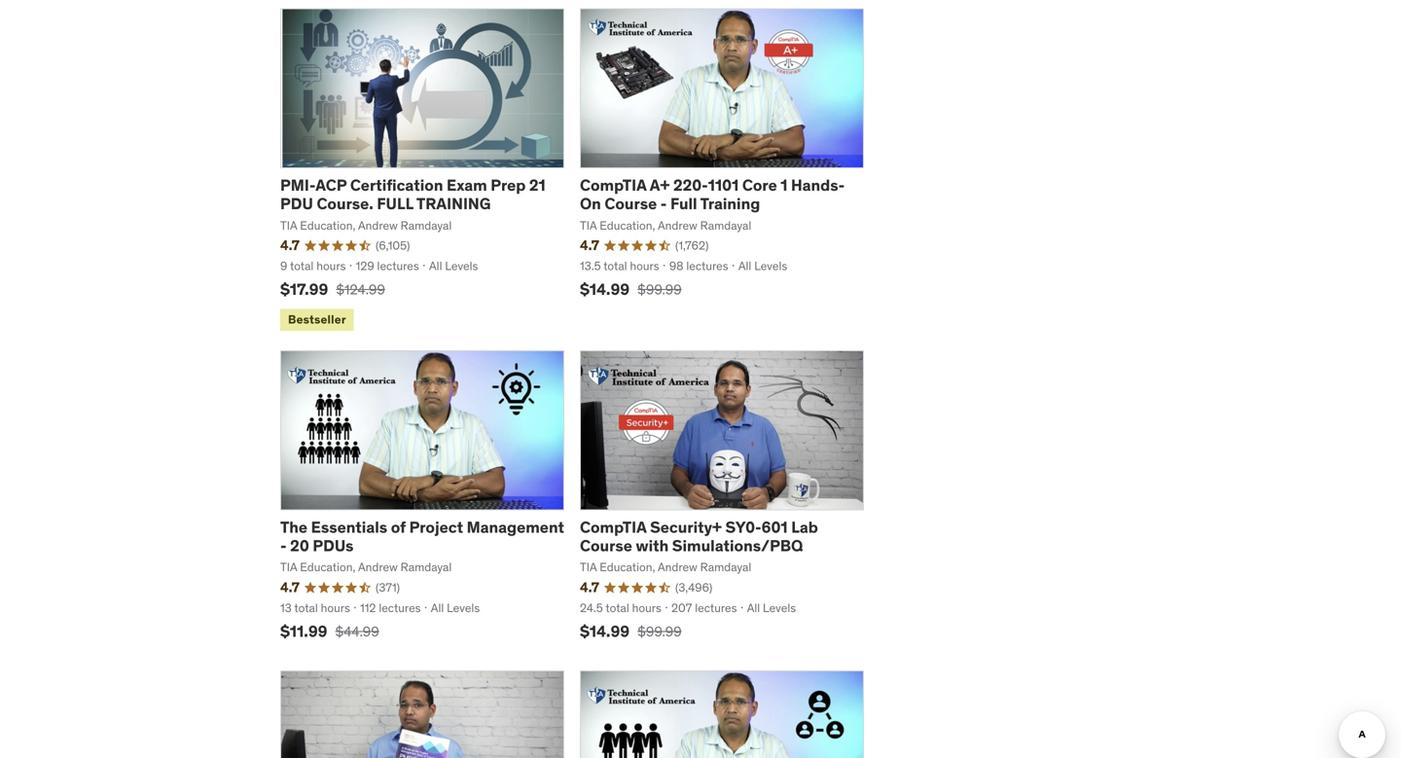 Task type: describe. For each thing, give the bounding box(es) containing it.
4.7 for comptia a+ 220-1101 core 1 hands- on course - full training
[[580, 237, 599, 254]]

all for the essentials of project management - 20 pdus
[[431, 600, 444, 615]]

course inside comptia a+ 220-1101 core 1 hands- on course - full training tia education, andrew ramdayal
[[605, 194, 657, 214]]

4.7 for comptia security+ sy0-601 lab course with simulations/pbq
[[580, 579, 599, 596]]

$17.99 $124.99
[[280, 279, 385, 299]]

98 lectures
[[669, 258, 729, 273]]

13.5
[[580, 258, 601, 273]]

ramdayal inside "the essentials of project management - 20 pdus tia education, andrew ramdayal"
[[401, 560, 452, 575]]

$17.99
[[280, 279, 328, 299]]

13 total hours
[[280, 600, 350, 615]]

$14.99 for tia
[[580, 621, 630, 641]]

$44.99
[[335, 623, 379, 640]]

ramdayal inside the comptia security+ sy0-601 lab course with simulations/pbq tia education, andrew ramdayal
[[700, 560, 752, 575]]

of
[[391, 517, 406, 537]]

the essentials of project management - 20 pdus tia education, andrew ramdayal
[[280, 517, 564, 575]]

all levels for comptia a+ 220-1101 core 1 hands- on course - full training
[[738, 258, 788, 273]]

all for comptia security+ sy0-601 lab course with simulations/pbq
[[747, 600, 760, 615]]

total for the essentials of project management - 20 pdus
[[294, 600, 318, 615]]

core
[[742, 175, 777, 195]]

the essentials of project management - 20 pdus link
[[280, 517, 564, 556]]

hands-
[[791, 175, 845, 195]]

pmi-acp certification exam prep 21 pdu course. full training link
[[280, 175, 546, 214]]

- inside comptia a+ 220-1101 core 1 hands- on course - full training tia education, andrew ramdayal
[[661, 194, 667, 214]]

the
[[280, 517, 308, 537]]

- inside "the essentials of project management - 20 pdus tia education, andrew ramdayal"
[[280, 536, 287, 556]]

andrew inside comptia a+ 220-1101 core 1 hands- on course - full training tia education, andrew ramdayal
[[658, 218, 698, 233]]

1762 reviews element
[[675, 238, 709, 254]]

education, inside "the essentials of project management - 20 pdus tia education, andrew ramdayal"
[[300, 560, 356, 575]]

andrew inside the comptia security+ sy0-601 lab course with simulations/pbq tia education, andrew ramdayal
[[658, 560, 698, 575]]

pdu
[[280, 194, 313, 214]]

(6,105)
[[376, 238, 410, 253]]

207
[[672, 600, 692, 615]]

13.5 total hours
[[580, 258, 659, 273]]

371 reviews element
[[376, 580, 400, 596]]

all levels for the essentials of project management - 20 pdus
[[431, 600, 480, 615]]

pmi-acp certification exam prep 21 pdu course. full training tia education, andrew ramdayal
[[280, 175, 546, 233]]

pdus
[[313, 536, 354, 556]]

education, inside the comptia security+ sy0-601 lab course with simulations/pbq tia education, andrew ramdayal
[[600, 560, 655, 575]]

$99.99 for education,
[[638, 623, 682, 640]]

(371)
[[376, 580, 400, 595]]

sy0-
[[726, 517, 762, 537]]

9 total hours
[[280, 258, 346, 273]]

129 lectures
[[356, 258, 419, 273]]

lectures for comptia security+ sy0-601 lab course with simulations/pbq
[[695, 600, 737, 615]]

all levels for pmi-acp certification exam prep 21 pdu course. full training
[[429, 258, 478, 273]]

security+
[[650, 517, 722, 537]]

with
[[636, 536, 669, 556]]

training
[[416, 194, 491, 214]]

hours for the essentials of project management - 20 pdus
[[321, 600, 350, 615]]

andrew inside "the essentials of project management - 20 pdus tia education, andrew ramdayal"
[[358, 560, 398, 575]]

4.7 for pmi-acp certification exam prep 21 pdu course. full training
[[280, 237, 300, 254]]

$14.99 $99.99 for education,
[[580, 621, 682, 641]]

project
[[409, 517, 463, 537]]

pmi-
[[280, 175, 316, 195]]

(1,762)
[[675, 238, 709, 253]]

education, inside pmi-acp certification exam prep 21 pdu course. full training tia education, andrew ramdayal
[[300, 218, 356, 233]]

essentials
[[311, 517, 387, 537]]

comptia for course
[[580, 175, 647, 195]]

total for pmi-acp certification exam prep 21 pdu course. full training
[[290, 258, 314, 273]]

3496 reviews element
[[675, 580, 713, 596]]



Task type: vqa. For each thing, say whether or not it's contained in the screenshot.
$129.99
no



Task type: locate. For each thing, give the bounding box(es) containing it.
tia inside comptia a+ 220-1101 core 1 hands- on course - full training tia education, andrew ramdayal
[[580, 218, 597, 233]]

220-
[[673, 175, 708, 195]]

hours
[[317, 258, 346, 273], [630, 258, 659, 273], [321, 600, 350, 615], [632, 600, 662, 615]]

total for comptia a+ 220-1101 core 1 hands- on course - full training
[[604, 258, 627, 273]]

total right the 13.5
[[604, 258, 627, 273]]

1 $14.99 $99.99 from the top
[[580, 279, 682, 299]]

comptia a+ 220-1101 core 1 hands- on course - full training tia education, andrew ramdayal
[[580, 175, 845, 233]]

education, down course.
[[300, 218, 356, 233]]

total right 24.5
[[606, 600, 629, 615]]

hours left 207
[[632, 600, 662, 615]]

andrew up (6,105)
[[358, 218, 398, 233]]

$99.99 for -
[[638, 281, 682, 298]]

management
[[467, 517, 564, 537]]

bestseller
[[288, 312, 346, 327]]

1 comptia from the top
[[580, 175, 647, 195]]

1 $14.99 from the top
[[580, 279, 630, 299]]

all levels down training
[[429, 258, 478, 273]]

levels for pmi-acp certification exam prep 21 pdu course. full training
[[445, 258, 478, 273]]

- left 20
[[280, 536, 287, 556]]

$99.99 down 98
[[638, 281, 682, 298]]

levels right 98 lectures
[[754, 258, 788, 273]]

1 vertical spatial -
[[280, 536, 287, 556]]

all right 98 lectures
[[738, 258, 752, 273]]

9
[[280, 258, 287, 273]]

$14.99 down 24.5
[[580, 621, 630, 641]]

0 vertical spatial comptia
[[580, 175, 647, 195]]

course
[[605, 194, 657, 214], [580, 536, 632, 556]]

- left full
[[661, 194, 667, 214]]

1 vertical spatial course
[[580, 536, 632, 556]]

lectures
[[377, 258, 419, 273], [686, 258, 729, 273], [379, 600, 421, 615], [695, 600, 737, 615]]

all levels right 112 lectures
[[431, 600, 480, 615]]

prep
[[491, 175, 526, 195]]

education, up 13.5 total hours
[[600, 218, 655, 233]]

4.7 for the essentials of project management - 20 pdus
[[280, 579, 300, 596]]

simulations/pbq
[[672, 536, 803, 556]]

levels for comptia a+ 220-1101 core 1 hands- on course - full training
[[754, 258, 788, 273]]

601
[[762, 517, 788, 537]]

course right on
[[605, 194, 657, 214]]

lectures down 371 reviews element
[[379, 600, 421, 615]]

$99.99
[[638, 281, 682, 298], [638, 623, 682, 640]]

2 $14.99 from the top
[[580, 621, 630, 641]]

21
[[529, 175, 546, 195]]

6105 reviews element
[[376, 238, 410, 254]]

lectures for the essentials of project management - 20 pdus
[[379, 600, 421, 615]]

$14.99 $99.99 down 24.5 total hours
[[580, 621, 682, 641]]

lab
[[791, 517, 818, 537]]

comptia left a+
[[580, 175, 647, 195]]

andrew
[[358, 218, 398, 233], [658, 218, 698, 233], [358, 560, 398, 575], [658, 560, 698, 575]]

all right 112 lectures
[[431, 600, 444, 615]]

24.5 total hours
[[580, 600, 662, 615]]

andrew up (371)
[[358, 560, 398, 575]]

4.7 up the 13.5
[[580, 237, 599, 254]]

$11.99 $44.99
[[280, 621, 379, 641]]

all levels right 98 lectures
[[738, 258, 788, 273]]

$14.99 down the 13.5
[[580, 279, 630, 299]]

ramdayal
[[401, 218, 452, 233], [700, 218, 752, 233], [401, 560, 452, 575], [700, 560, 752, 575]]

(3,496)
[[675, 580, 713, 595]]

tia down 20
[[280, 560, 297, 575]]

comptia inside comptia a+ 220-1101 core 1 hands- on course - full training tia education, andrew ramdayal
[[580, 175, 647, 195]]

course.
[[317, 194, 374, 214]]

all levels right 207 lectures on the bottom of page
[[747, 600, 796, 615]]

on
[[580, 194, 601, 214]]

total right 13
[[294, 600, 318, 615]]

levels right 112 lectures
[[447, 600, 480, 615]]

training
[[700, 194, 760, 214]]

certification
[[350, 175, 443, 195]]

20
[[290, 536, 309, 556]]

$14.99 $99.99
[[580, 279, 682, 299], [580, 621, 682, 641]]

$124.99
[[336, 281, 385, 298]]

-
[[661, 194, 667, 214], [280, 536, 287, 556]]

hours for comptia security+ sy0-601 lab course with simulations/pbq
[[632, 600, 662, 615]]

hours left 98
[[630, 258, 659, 273]]

1101
[[708, 175, 739, 195]]

$99.99 down 207
[[638, 623, 682, 640]]

112 lectures
[[360, 600, 421, 615]]

13
[[280, 600, 292, 615]]

tia inside "the essentials of project management - 20 pdus tia education, andrew ramdayal"
[[280, 560, 297, 575]]

0 vertical spatial -
[[661, 194, 667, 214]]

ramdayal down training
[[700, 218, 752, 233]]

total for comptia security+ sy0-601 lab course with simulations/pbq
[[606, 600, 629, 615]]

tia inside pmi-acp certification exam prep 21 pdu course. full training tia education, andrew ramdayal
[[280, 218, 297, 233]]

2 comptia from the top
[[580, 517, 647, 537]]

0 vertical spatial course
[[605, 194, 657, 214]]

hours for pmi-acp certification exam prep 21 pdu course. full training
[[317, 258, 346, 273]]

comptia for tia
[[580, 517, 647, 537]]

$14.99
[[580, 279, 630, 299], [580, 621, 630, 641]]

tia down on
[[580, 218, 597, 233]]

all levels for comptia security+ sy0-601 lab course with simulations/pbq
[[747, 600, 796, 615]]

2 $99.99 from the top
[[638, 623, 682, 640]]

total right 9
[[290, 258, 314, 273]]

acp
[[316, 175, 347, 195]]

education, down pdus
[[300, 560, 356, 575]]

lectures down the 6105 reviews element
[[377, 258, 419, 273]]

hours up $17.99 $124.99
[[317, 258, 346, 273]]

andrew inside pmi-acp certification exam prep 21 pdu course. full training tia education, andrew ramdayal
[[358, 218, 398, 233]]

exam
[[447, 175, 487, 195]]

all
[[429, 258, 442, 273], [738, 258, 752, 273], [431, 600, 444, 615], [747, 600, 760, 615]]

course left with
[[580, 536, 632, 556]]

0 horizontal spatial -
[[280, 536, 287, 556]]

comptia a+ 220-1101 core 1 hands- on course - full training link
[[580, 175, 845, 214]]

all for comptia a+ 220-1101 core 1 hands- on course - full training
[[738, 258, 752, 273]]

ramdayal down "the essentials of project management - 20 pdus" link
[[401, 560, 452, 575]]

full
[[377, 194, 413, 214]]

2 $14.99 $99.99 from the top
[[580, 621, 682, 641]]

1 $99.99 from the top
[[638, 281, 682, 298]]

andrew up (3,496)
[[658, 560, 698, 575]]

0 vertical spatial $14.99
[[580, 279, 630, 299]]

4.7
[[280, 237, 300, 254], [580, 237, 599, 254], [280, 579, 300, 596], [580, 579, 599, 596]]

129
[[356, 258, 374, 273]]

112
[[360, 600, 376, 615]]

all right 129 lectures
[[429, 258, 442, 273]]

hours up $11.99 $44.99
[[321, 600, 350, 615]]

0 vertical spatial $99.99
[[638, 281, 682, 298]]

comptia
[[580, 175, 647, 195], [580, 517, 647, 537]]

education,
[[300, 218, 356, 233], [600, 218, 655, 233], [300, 560, 356, 575], [600, 560, 655, 575]]

$11.99
[[280, 621, 328, 641]]

tia down the pdu
[[280, 218, 297, 233]]

ramdayal down pmi-acp certification exam prep 21 pdu course. full training link
[[401, 218, 452, 233]]

1 vertical spatial comptia
[[580, 517, 647, 537]]

0 vertical spatial $14.99 $99.99
[[580, 279, 682, 299]]

a+
[[650, 175, 670, 195]]

tia up 24.5
[[580, 560, 597, 575]]

comptia security+ sy0-601 lab course with simulations/pbq link
[[580, 517, 818, 556]]

207 lectures
[[672, 600, 737, 615]]

levels for comptia security+ sy0-601 lab course with simulations/pbq
[[763, 600, 796, 615]]

all levels
[[429, 258, 478, 273], [738, 258, 788, 273], [431, 600, 480, 615], [747, 600, 796, 615]]

tia
[[280, 218, 297, 233], [580, 218, 597, 233], [280, 560, 297, 575], [580, 560, 597, 575]]

98
[[669, 258, 684, 273]]

4.7 up 9
[[280, 237, 300, 254]]

all right 207 lectures on the bottom of page
[[747, 600, 760, 615]]

1 vertical spatial $14.99 $99.99
[[580, 621, 682, 641]]

$14.99 $99.99 down 13.5 total hours
[[580, 279, 682, 299]]

levels down simulations/pbq
[[763, 600, 796, 615]]

4.7 up 24.5
[[580, 579, 599, 596]]

1 vertical spatial $14.99
[[580, 621, 630, 641]]

$14.99 $99.99 for -
[[580, 279, 682, 299]]

lectures down the 1762 reviews element
[[686, 258, 729, 273]]

4.7 up 13
[[280, 579, 300, 596]]

levels for the essentials of project management - 20 pdus
[[447, 600, 480, 615]]

comptia inside the comptia security+ sy0-601 lab course with simulations/pbq tia education, andrew ramdayal
[[580, 517, 647, 537]]

1
[[781, 175, 788, 195]]

full
[[670, 194, 697, 214]]

ramdayal inside comptia a+ 220-1101 core 1 hands- on course - full training tia education, andrew ramdayal
[[700, 218, 752, 233]]

course inside the comptia security+ sy0-601 lab course with simulations/pbq tia education, andrew ramdayal
[[580, 536, 632, 556]]

all for pmi-acp certification exam prep 21 pdu course. full training
[[429, 258, 442, 273]]

lectures down 3496 reviews 'element'
[[695, 600, 737, 615]]

ramdayal down simulations/pbq
[[700, 560, 752, 575]]

education, inside comptia a+ 220-1101 core 1 hands- on course - full training tia education, andrew ramdayal
[[600, 218, 655, 233]]

comptia left security+
[[580, 517, 647, 537]]

24.5
[[580, 600, 603, 615]]

tia inside the comptia security+ sy0-601 lab course with simulations/pbq tia education, andrew ramdayal
[[580, 560, 597, 575]]

hours for comptia a+ 220-1101 core 1 hands- on course - full training
[[630, 258, 659, 273]]

lectures for pmi-acp certification exam prep 21 pdu course. full training
[[377, 258, 419, 273]]

total
[[290, 258, 314, 273], [604, 258, 627, 273], [294, 600, 318, 615], [606, 600, 629, 615]]

ramdayal inside pmi-acp certification exam prep 21 pdu course. full training tia education, andrew ramdayal
[[401, 218, 452, 233]]

$14.99 for course
[[580, 279, 630, 299]]

lectures for comptia a+ 220-1101 core 1 hands- on course - full training
[[686, 258, 729, 273]]

levels down training
[[445, 258, 478, 273]]

andrew down full
[[658, 218, 698, 233]]

levels
[[445, 258, 478, 273], [754, 258, 788, 273], [447, 600, 480, 615], [763, 600, 796, 615]]

1 horizontal spatial -
[[661, 194, 667, 214]]

education, down with
[[600, 560, 655, 575]]

1 vertical spatial $99.99
[[638, 623, 682, 640]]

comptia security+ sy0-601 lab course with simulations/pbq tia education, andrew ramdayal
[[580, 517, 818, 575]]



